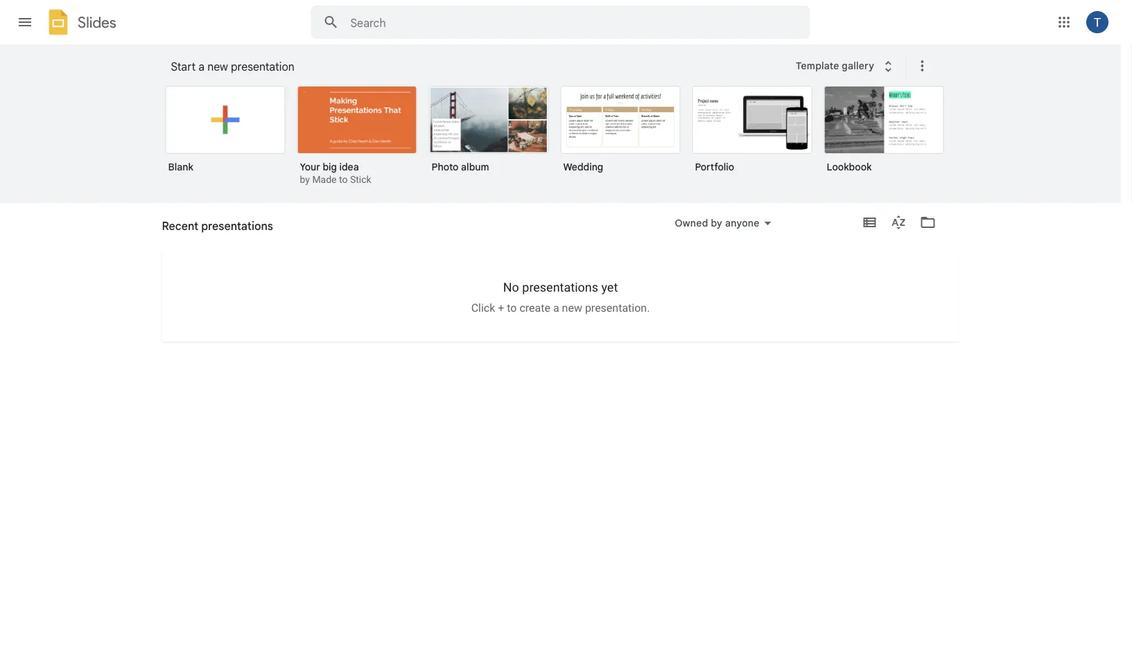 Task type: locate. For each thing, give the bounding box(es) containing it.
2 recent presentations from the top
[[162, 225, 259, 237]]

1 recent from the top
[[162, 219, 199, 233]]

1 horizontal spatial new
[[562, 302, 583, 315]]

presentations
[[201, 219, 273, 233], [196, 225, 259, 237], [523, 280, 599, 295]]

new right 'start'
[[208, 60, 228, 74]]

by right owned
[[711, 217, 723, 229]]

gallery
[[843, 60, 875, 72]]

0 horizontal spatial a
[[199, 60, 205, 74]]

your
[[300, 161, 320, 173]]

wedding
[[564, 161, 604, 173]]

by inside the your big idea by made to stick
[[300, 174, 310, 186]]

start
[[171, 60, 196, 74]]

1 vertical spatial by
[[711, 217, 723, 229]]

1 vertical spatial a
[[554, 302, 560, 315]]

recent
[[162, 219, 199, 233], [162, 225, 194, 237]]

list box
[[165, 83, 963, 204]]

1 horizontal spatial by
[[711, 217, 723, 229]]

a inside no presentations yet click + to create a new presentation.
[[554, 302, 560, 315]]

1 recent presentations from the top
[[162, 219, 273, 233]]

portfolio
[[696, 161, 735, 173]]

by
[[300, 174, 310, 186], [711, 217, 723, 229]]

to right '+'
[[507, 302, 517, 315]]

list box containing blank
[[165, 83, 963, 204]]

slides
[[78, 13, 116, 32]]

start a new presentation heading
[[171, 44, 787, 89]]

slides link
[[44, 8, 116, 39]]

a right 'start'
[[199, 60, 205, 74]]

0 vertical spatial a
[[199, 60, 205, 74]]

made to stick link
[[312, 174, 372, 186]]

main menu image
[[17, 14, 33, 31]]

to inside the your big idea by made to stick
[[339, 174, 348, 186]]

1 vertical spatial new
[[562, 302, 583, 315]]

anyone
[[726, 217, 760, 229]]

1 vertical spatial to
[[507, 302, 517, 315]]

photo
[[432, 161, 459, 173]]

click
[[472, 302, 496, 315]]

owned by anyone button
[[666, 215, 781, 232]]

2 recent from the top
[[162, 225, 194, 237]]

start a new presentation
[[171, 60, 295, 74]]

recent presentations heading
[[162, 203, 273, 248]]

new inside heading
[[208, 60, 228, 74]]

template gallery button
[[787, 53, 906, 78]]

new right create
[[562, 302, 583, 315]]

a
[[199, 60, 205, 74], [554, 302, 560, 315]]

search image
[[317, 8, 345, 36]]

wedding option
[[561, 86, 681, 183]]

big
[[323, 161, 337, 173]]

0 vertical spatial new
[[208, 60, 228, 74]]

recent presentations
[[162, 219, 273, 233], [162, 225, 259, 237]]

to inside no presentations yet click + to create a new presentation.
[[507, 302, 517, 315]]

stick
[[350, 174, 372, 186]]

new
[[208, 60, 228, 74], [562, 302, 583, 315]]

to for presentations
[[507, 302, 517, 315]]

0 vertical spatial to
[[339, 174, 348, 186]]

0 horizontal spatial new
[[208, 60, 228, 74]]

a right create
[[554, 302, 560, 315]]

0 vertical spatial by
[[300, 174, 310, 186]]

more actions. image
[[912, 58, 931, 74]]

presentations inside heading
[[201, 219, 273, 233]]

presentation.
[[585, 302, 650, 315]]

0 horizontal spatial to
[[339, 174, 348, 186]]

to down "idea" on the top left of page
[[339, 174, 348, 186]]

by down your
[[300, 174, 310, 186]]

to
[[339, 174, 348, 186], [507, 302, 517, 315]]

yet
[[602, 280, 618, 295]]

no presentations yet click + to create a new presentation.
[[472, 280, 650, 315]]

1 horizontal spatial a
[[554, 302, 560, 315]]

None search field
[[311, 6, 811, 39]]

1 horizontal spatial to
[[507, 302, 517, 315]]

0 horizontal spatial by
[[300, 174, 310, 186]]

new inside no presentations yet click + to create a new presentation.
[[562, 302, 583, 315]]



Task type: describe. For each thing, give the bounding box(es) containing it.
no presentations yet region
[[162, 280, 960, 315]]

+
[[498, 302, 505, 315]]

blank option
[[165, 86, 285, 183]]

photo album
[[432, 161, 490, 173]]

your big idea option
[[297, 86, 417, 187]]

template
[[796, 60, 840, 72]]

lookbook option
[[825, 86, 945, 183]]

by inside popup button
[[711, 217, 723, 229]]

presentations inside no presentations yet click + to create a new presentation.
[[523, 280, 599, 295]]

blank
[[168, 161, 194, 173]]

photo album option
[[429, 86, 549, 183]]

to for big
[[339, 174, 348, 186]]

presentation
[[231, 60, 295, 74]]

no
[[504, 280, 520, 295]]

lookbook
[[827, 161, 872, 173]]

recent inside heading
[[162, 219, 199, 233]]

portfolio option
[[693, 86, 813, 183]]

made
[[312, 174, 337, 186]]

Search bar text field
[[351, 16, 776, 30]]

owned
[[675, 217, 709, 229]]

create
[[520, 302, 551, 315]]

your big idea by made to stick
[[300, 161, 372, 186]]

template gallery
[[796, 60, 875, 72]]

album
[[461, 161, 490, 173]]

owned by anyone
[[675, 217, 760, 229]]

idea
[[340, 161, 359, 173]]

a inside start a new presentation heading
[[199, 60, 205, 74]]



Task type: vqa. For each thing, say whether or not it's contained in the screenshot.
rightmost new
yes



